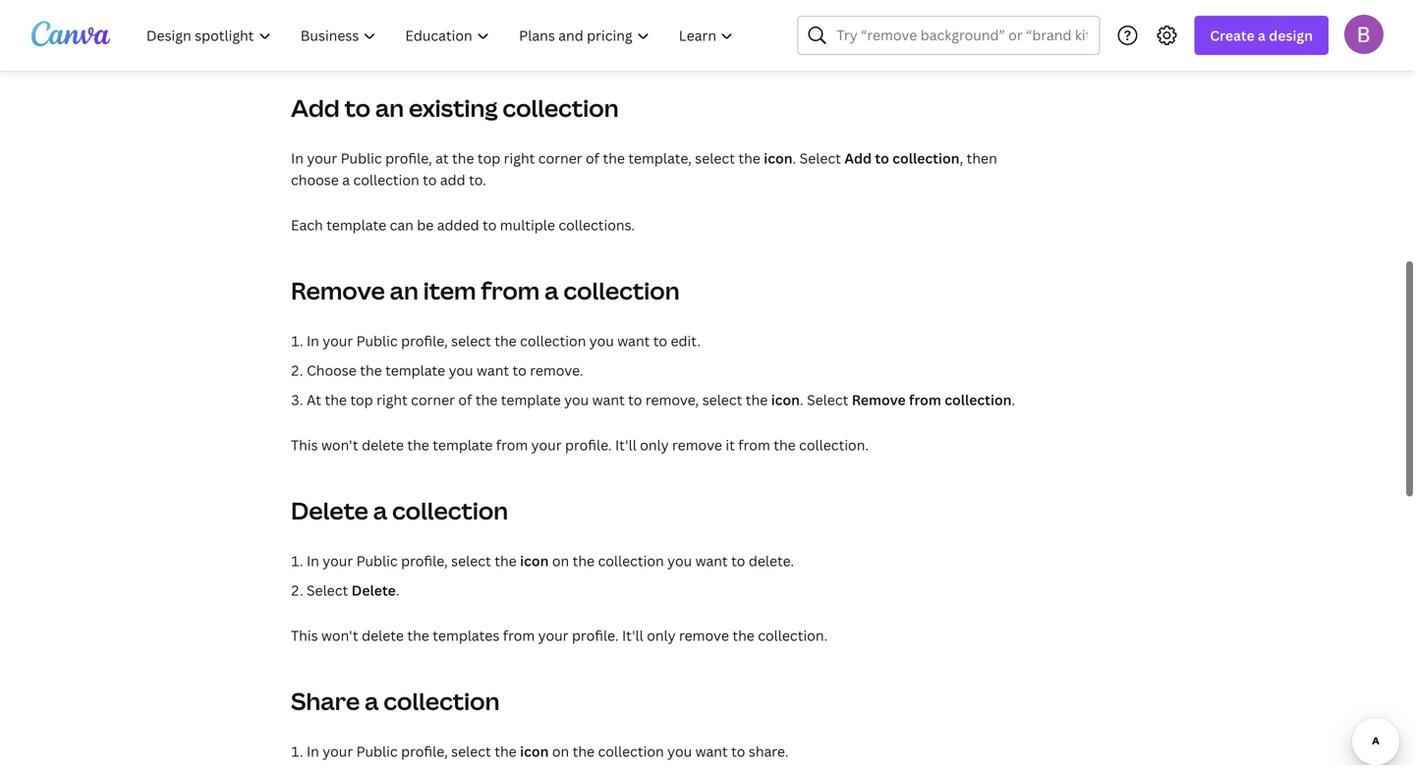 Task type: vqa. For each thing, say whether or not it's contained in the screenshot.
Pink (8)
no



Task type: describe. For each thing, give the bounding box(es) containing it.
to left delete.
[[731, 552, 746, 571]]

each template can be added to multiple collections.
[[291, 216, 635, 234]]

choose the template you want to remove.
[[307, 361, 584, 380]]

this for this won't delete the template from your profile. it'll only remove it from the collection.
[[291, 436, 318, 455]]

select up it at the bottom right of the page
[[703, 391, 743, 409]]

create
[[1210, 26, 1255, 45]]

edit.
[[671, 332, 701, 350]]

only for the
[[647, 627, 676, 645]]

multiple
[[500, 216, 555, 234]]

a for create a design
[[1258, 26, 1266, 45]]

profile, for in your public profile, at the top right corner of the template, select the icon . select add to collection
[[385, 149, 432, 168]]

it'll for the
[[622, 627, 644, 645]]

won't for this won't delete the templates from your profile. it'll only remove the collection.
[[321, 627, 358, 645]]

create a design button
[[1195, 16, 1329, 55]]

share
[[291, 686, 360, 718]]

remove an item from a collection
[[291, 275, 680, 307]]

to left existing
[[345, 92, 371, 124]]

templates
[[433, 627, 500, 645]]

to left edit.
[[653, 332, 668, 350]]

share.
[[749, 743, 789, 761]]

1 vertical spatial an
[[390, 275, 419, 307]]

public for in your public profile, at the top right corner of the template, select the icon . select add to collection
[[341, 149, 382, 168]]

template,
[[628, 149, 692, 168]]

delete for templates
[[362, 627, 404, 645]]

1 vertical spatial delete
[[352, 581, 396, 600]]

1 vertical spatial add
[[845, 149, 872, 168]]

add to an existing collection
[[291, 92, 619, 124]]

at
[[307, 391, 321, 409]]

0 horizontal spatial add
[[291, 92, 340, 124]]

it'll for it
[[615, 436, 637, 455]]

can
[[390, 216, 414, 234]]

want left edit.
[[618, 332, 650, 350]]

design
[[1269, 26, 1313, 45]]

this for this won't delete the templates from your profile. it'll only remove the collection.
[[291, 627, 318, 645]]

in for in your public profile, select the icon on the collection you want to share.
[[307, 743, 319, 761]]

profile. for template
[[565, 436, 612, 455]]

you left share. at right
[[668, 743, 692, 761]]

in for in your public profile, select the icon on the collection you want to delete.
[[307, 552, 319, 571]]

1 vertical spatial of
[[458, 391, 472, 409]]

0 vertical spatial corner
[[538, 149, 583, 168]]

then
[[967, 149, 998, 168]]

in your public profile, select the icon on the collection you want to share.
[[307, 743, 789, 761]]

item
[[423, 275, 476, 307]]

public for in your public profile, select the icon on the collection you want to delete.
[[356, 552, 398, 571]]

in for in your public profile, at the top right corner of the template, select the icon . select add to collection
[[291, 149, 304, 168]]

delete for template
[[362, 436, 404, 455]]

this won't delete the template from your profile. it'll only remove it from the collection.
[[291, 436, 869, 455]]

template left "can"
[[326, 216, 387, 234]]

template right choose
[[385, 361, 445, 380]]

only for it
[[640, 436, 669, 455]]

public for in your public profile, select the collection you want to edit.
[[356, 332, 398, 350]]

choose
[[291, 171, 339, 189]]

want down in your public profile, select the collection you want to edit.
[[477, 361, 509, 380]]

0 vertical spatial delete
[[291, 495, 368, 527]]

template down choose the template you want to remove.
[[433, 436, 493, 455]]

public for in your public profile, select the icon on the collection you want to share.
[[356, 743, 398, 761]]

in your public profile, select the icon on the collection you want to delete.
[[307, 552, 794, 571]]

to.
[[469, 171, 486, 189]]

top level navigation element
[[134, 16, 750, 55]]

this won't delete the templates from your profile. it'll only remove the collection.
[[291, 627, 828, 645]]

0 vertical spatial collection.
[[799, 436, 869, 455]]

be
[[417, 216, 434, 234]]

on for on the collection you want to delete.
[[552, 552, 569, 571]]

your for in your public profile, at the top right corner of the template, select the icon . select add to collection
[[307, 149, 337, 168]]

on for on the collection you want to share.
[[552, 743, 569, 761]]

a for share a collection
[[365, 686, 379, 718]]

, then choose a collection to add to.
[[291, 149, 998, 189]]

your for in your public profile, select the collection you want to edit.
[[323, 332, 353, 350]]

want left delete.
[[696, 552, 728, 571]]

,
[[960, 149, 964, 168]]

1 horizontal spatial right
[[504, 149, 535, 168]]

want up this won't delete the template from your profile. it'll only remove it from the collection.
[[592, 391, 625, 409]]

a inside , then choose a collection to add to.
[[342, 171, 350, 189]]

to left remove,
[[628, 391, 642, 409]]

0 horizontal spatial right
[[377, 391, 408, 409]]

won't for this won't delete the template from your profile. it'll only remove it from the collection.
[[321, 436, 358, 455]]

1 vertical spatial corner
[[411, 391, 455, 409]]

share a collection
[[291, 686, 500, 718]]

profile, for in your public profile, select the icon on the collection you want to share.
[[401, 743, 448, 761]]



Task type: locate. For each thing, give the bounding box(es) containing it.
your for in your public profile, select the icon on the collection you want to share.
[[323, 743, 353, 761]]

0 vertical spatial top
[[478, 149, 501, 168]]

existing
[[409, 92, 498, 124]]

profile, down share a collection
[[401, 743, 448, 761]]

to
[[345, 92, 371, 124], [875, 149, 889, 168], [423, 171, 437, 189], [483, 216, 497, 234], [653, 332, 668, 350], [513, 361, 527, 380], [628, 391, 642, 409], [731, 552, 746, 571], [731, 743, 746, 761]]

profile,
[[385, 149, 432, 168], [401, 332, 448, 350], [401, 552, 448, 571], [401, 743, 448, 761]]

Try "remove background" or "brand kit" search field
[[837, 17, 1088, 54]]

template down the remove.
[[501, 391, 561, 409]]

only
[[640, 436, 669, 455], [647, 627, 676, 645]]

select for in your public profile, select the icon on the collection you want to share.
[[451, 743, 491, 761]]

remove
[[291, 275, 385, 307], [852, 391, 906, 409]]

0 vertical spatial an
[[375, 92, 404, 124]]

a for delete a collection
[[373, 495, 387, 527]]

top down choose
[[350, 391, 373, 409]]

to left share. at right
[[731, 743, 746, 761]]

2 vertical spatial select
[[307, 581, 348, 600]]

you down in your public profile, select the collection you want to edit.
[[449, 361, 473, 380]]

at
[[436, 149, 449, 168]]

2 delete from the top
[[362, 627, 404, 645]]

0 vertical spatial won't
[[321, 436, 358, 455]]

0 horizontal spatial top
[[350, 391, 373, 409]]

won't
[[321, 436, 358, 455], [321, 627, 358, 645]]

it
[[726, 436, 735, 455]]

at the top right corner of the template you want to remove, select the icon . select remove from collection .
[[307, 391, 1016, 409]]

select
[[800, 149, 841, 168], [807, 391, 849, 409], [307, 581, 348, 600]]

1 horizontal spatial add
[[845, 149, 872, 168]]

delete up delete a collection
[[362, 436, 404, 455]]

0 horizontal spatial remove
[[291, 275, 385, 307]]

select up choose the template you want to remove.
[[451, 332, 491, 350]]

1 vertical spatial right
[[377, 391, 408, 409]]

select for in your public profile, select the collection you want to edit.
[[451, 332, 491, 350]]

remove for it
[[672, 436, 722, 455]]

you left delete.
[[668, 552, 692, 571]]

top
[[478, 149, 501, 168], [350, 391, 373, 409]]

0 vertical spatial profile.
[[565, 436, 612, 455]]

a up select delete .
[[373, 495, 387, 527]]

delete
[[291, 495, 368, 527], [352, 581, 396, 600]]

you
[[590, 332, 614, 350], [449, 361, 473, 380], [564, 391, 589, 409], [668, 552, 692, 571], [668, 743, 692, 761]]

profile, up choose the template you want to remove.
[[401, 332, 448, 350]]

1 vertical spatial select
[[807, 391, 849, 409]]

right
[[504, 149, 535, 168], [377, 391, 408, 409]]

1 vertical spatial collection.
[[758, 627, 828, 645]]

to left the add
[[423, 171, 437, 189]]

a right share
[[365, 686, 379, 718]]

corner up multiple
[[538, 149, 583, 168]]

template
[[326, 216, 387, 234], [385, 361, 445, 380], [501, 391, 561, 409], [433, 436, 493, 455]]

select for remove
[[807, 391, 849, 409]]

1 on from the top
[[552, 552, 569, 571]]

a left design
[[1258, 26, 1266, 45]]

to left ','
[[875, 149, 889, 168]]

profile, left at
[[385, 149, 432, 168]]

you down the remove.
[[564, 391, 589, 409]]

profile. down in your public profile, select the icon on the collection you want to delete.
[[572, 627, 619, 645]]

profile, for in your public profile, select the collection you want to edit.
[[401, 332, 448, 350]]

an left existing
[[375, 92, 404, 124]]

in
[[291, 149, 304, 168], [307, 332, 319, 350], [307, 552, 319, 571], [307, 743, 319, 761]]

in your public profile, select the collection you want to edit.
[[307, 332, 701, 350]]

1 horizontal spatial of
[[586, 149, 600, 168]]

public up select delete .
[[356, 552, 398, 571]]

0 vertical spatial right
[[504, 149, 535, 168]]

.
[[793, 149, 796, 168], [800, 391, 804, 409], [1012, 391, 1016, 409], [396, 581, 400, 600]]

to down in your public profile, select the collection you want to edit.
[[513, 361, 527, 380]]

1 horizontal spatial top
[[478, 149, 501, 168]]

remove,
[[646, 391, 699, 409]]

a right choose
[[342, 171, 350, 189]]

0 vertical spatial only
[[640, 436, 669, 455]]

1 horizontal spatial remove
[[852, 391, 906, 409]]

in for in your public profile, select the collection you want to edit.
[[307, 332, 319, 350]]

select right template, on the left of the page
[[695, 149, 735, 168]]

delete a collection
[[291, 495, 508, 527]]

right down choose the template you want to remove.
[[377, 391, 408, 409]]

this down at
[[291, 436, 318, 455]]

an left item
[[390, 275, 419, 307]]

1 won't from the top
[[321, 436, 358, 455]]

icon
[[764, 149, 793, 168], [771, 391, 800, 409], [520, 552, 549, 571], [520, 743, 549, 761]]

remove
[[672, 436, 722, 455], [679, 627, 729, 645]]

0 vertical spatial it'll
[[615, 436, 637, 455]]

collection.
[[799, 436, 869, 455], [758, 627, 828, 645]]

to inside , then choose a collection to add to.
[[423, 171, 437, 189]]

create a design
[[1210, 26, 1313, 45]]

select delete .
[[307, 581, 400, 600]]

0 vertical spatial of
[[586, 149, 600, 168]]

2 won't from the top
[[321, 627, 358, 645]]

bob builder image
[[1345, 14, 1384, 54]]

select for add
[[800, 149, 841, 168]]

remove for the
[[679, 627, 729, 645]]

0 vertical spatial delete
[[362, 436, 404, 455]]

select
[[695, 149, 735, 168], [451, 332, 491, 350], [703, 391, 743, 409], [451, 552, 491, 571], [451, 743, 491, 761]]

public
[[341, 149, 382, 168], [356, 332, 398, 350], [356, 552, 398, 571], [356, 743, 398, 761]]

1 vertical spatial remove
[[852, 391, 906, 409]]

choose
[[307, 361, 357, 380]]

of
[[586, 149, 600, 168], [458, 391, 472, 409]]

0 vertical spatial this
[[291, 436, 318, 455]]

an
[[375, 92, 404, 124], [390, 275, 419, 307]]

delete down delete a collection
[[352, 581, 396, 600]]

1 vertical spatial remove
[[679, 627, 729, 645]]

profile.
[[565, 436, 612, 455], [572, 627, 619, 645]]

it'll
[[615, 436, 637, 455], [622, 627, 644, 645]]

delete down select delete .
[[362, 627, 404, 645]]

in your public profile, at the top right corner of the template, select the icon . select add to collection
[[291, 149, 960, 168]]

each
[[291, 216, 323, 234]]

0 vertical spatial remove
[[291, 275, 385, 307]]

1 vertical spatial delete
[[362, 627, 404, 645]]

0 horizontal spatial corner
[[411, 391, 455, 409]]

you up at the top right corner of the template you want to remove, select the icon . select remove from collection .
[[590, 332, 614, 350]]

your for in your public profile, select the icon on the collection you want to delete.
[[323, 552, 353, 571]]

profile, for in your public profile, select the icon on the collection you want to delete.
[[401, 552, 448, 571]]

your
[[307, 149, 337, 168], [323, 332, 353, 350], [532, 436, 562, 455], [323, 552, 353, 571], [538, 627, 569, 645], [323, 743, 353, 761]]

profile, down delete a collection
[[401, 552, 448, 571]]

1 vertical spatial it'll
[[622, 627, 644, 645]]

the
[[452, 149, 474, 168], [603, 149, 625, 168], [739, 149, 761, 168], [495, 332, 517, 350], [360, 361, 382, 380], [325, 391, 347, 409], [476, 391, 498, 409], [746, 391, 768, 409], [407, 436, 429, 455], [774, 436, 796, 455], [495, 552, 517, 571], [573, 552, 595, 571], [407, 627, 429, 645], [733, 627, 755, 645], [495, 743, 517, 761], [573, 743, 595, 761]]

of up the collections.
[[586, 149, 600, 168]]

select down share a collection
[[451, 743, 491, 761]]

1 horizontal spatial corner
[[538, 149, 583, 168]]

public left at
[[341, 149, 382, 168]]

1 vertical spatial this
[[291, 627, 318, 645]]

profile. down the remove.
[[565, 436, 612, 455]]

2 this from the top
[[291, 627, 318, 645]]

collection
[[503, 92, 619, 124], [893, 149, 960, 168], [353, 171, 419, 189], [564, 275, 680, 307], [520, 332, 586, 350], [945, 391, 1012, 409], [392, 495, 508, 527], [598, 552, 664, 571], [384, 686, 500, 718], [598, 743, 664, 761]]

0 vertical spatial remove
[[672, 436, 722, 455]]

collection inside , then choose a collection to add to.
[[353, 171, 419, 189]]

add
[[291, 92, 340, 124], [845, 149, 872, 168]]

won't down at
[[321, 436, 358, 455]]

select up templates
[[451, 552, 491, 571]]

2 on from the top
[[552, 743, 569, 761]]

1 vertical spatial on
[[552, 743, 569, 761]]

1 vertical spatial only
[[647, 627, 676, 645]]

added
[[437, 216, 479, 234]]

a up in your public profile, select the collection you want to edit.
[[545, 275, 559, 307]]

0 horizontal spatial of
[[458, 391, 472, 409]]

want
[[618, 332, 650, 350], [477, 361, 509, 380], [592, 391, 625, 409], [696, 552, 728, 571], [696, 743, 728, 761]]

delete.
[[749, 552, 794, 571]]

from
[[481, 275, 540, 307], [909, 391, 942, 409], [496, 436, 528, 455], [739, 436, 771, 455], [503, 627, 535, 645]]

remove.
[[530, 361, 584, 380]]

this down select delete .
[[291, 627, 318, 645]]

corner
[[538, 149, 583, 168], [411, 391, 455, 409]]

0 vertical spatial on
[[552, 552, 569, 571]]

right up multiple
[[504, 149, 535, 168]]

to right added at the left
[[483, 216, 497, 234]]

of down choose the template you want to remove.
[[458, 391, 472, 409]]

0 vertical spatial select
[[800, 149, 841, 168]]

on
[[552, 552, 569, 571], [552, 743, 569, 761]]

top up to.
[[478, 149, 501, 168]]

delete up select delete .
[[291, 495, 368, 527]]

select for in your public profile, select the icon on the collection you want to delete.
[[451, 552, 491, 571]]

this
[[291, 436, 318, 455], [291, 627, 318, 645]]

collections.
[[559, 216, 635, 234]]

add
[[440, 171, 466, 189]]

a inside dropdown button
[[1258, 26, 1266, 45]]

profile. for templates
[[572, 627, 619, 645]]

a
[[1258, 26, 1266, 45], [342, 171, 350, 189], [545, 275, 559, 307], [373, 495, 387, 527], [365, 686, 379, 718]]

1 delete from the top
[[362, 436, 404, 455]]

1 vertical spatial top
[[350, 391, 373, 409]]

0 vertical spatial add
[[291, 92, 340, 124]]

corner down choose the template you want to remove.
[[411, 391, 455, 409]]

1 vertical spatial won't
[[321, 627, 358, 645]]

public down share a collection
[[356, 743, 398, 761]]

delete
[[362, 436, 404, 455], [362, 627, 404, 645]]

public up choose
[[356, 332, 398, 350]]

1 vertical spatial profile.
[[572, 627, 619, 645]]

want left share. at right
[[696, 743, 728, 761]]

won't down select delete .
[[321, 627, 358, 645]]

1 this from the top
[[291, 436, 318, 455]]



